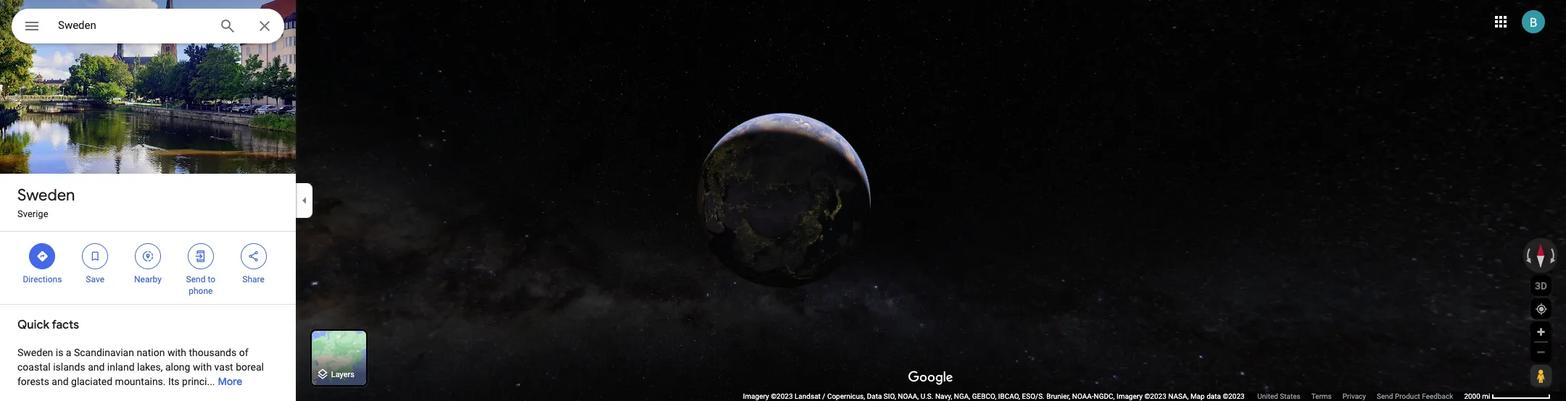 Task type: locate. For each thing, give the bounding box(es) containing it.

[[23, 16, 41, 36]]

a
[[66, 347, 71, 359]]

data
[[1207, 393, 1221, 401]]

sverige
[[17, 209, 48, 220]]

more button
[[218, 364, 242, 400]]

sio,
[[884, 393, 896, 401]]

imagery
[[743, 393, 769, 401], [1117, 393, 1143, 401]]

and down islands
[[52, 376, 69, 388]]

send left product
[[1377, 393, 1394, 401]]

terms
[[1312, 393, 1332, 401]]

0 vertical spatial send
[[186, 275, 206, 285]]

sweden up sverige
[[17, 186, 75, 206]]

sweden sverige
[[17, 186, 75, 220]]

send
[[186, 275, 206, 285], [1377, 393, 1394, 401]]

0 horizontal spatial send
[[186, 275, 206, 285]]

©2023
[[771, 393, 793, 401], [1145, 393, 1167, 401], [1223, 393, 1245, 401]]

1 vertical spatial and
[[52, 376, 69, 388]]

islands
[[53, 362, 85, 374]]

boreal
[[236, 362, 264, 374]]

1 horizontal spatial ©2023
[[1145, 393, 1167, 401]]

1 horizontal spatial imagery
[[1117, 393, 1143, 401]]

 button
[[12, 9, 52, 46]]

terms button
[[1312, 392, 1332, 402]]

mi
[[1483, 393, 1491, 401]]

facts
[[52, 318, 79, 333]]

sweden for sweden sverige
[[17, 186, 75, 206]]

nga,
[[954, 393, 971, 401]]

and
[[88, 362, 105, 374], [52, 376, 69, 388]]

copernicus,
[[827, 393, 865, 401]]

none field inside the sweden field
[[58, 17, 207, 34]]

of
[[239, 347, 248, 359]]

vast
[[214, 362, 233, 374]]

scandinavian
[[74, 347, 134, 359]]

states
[[1280, 393, 1301, 401]]

None field
[[58, 17, 207, 34]]

data
[[867, 393, 882, 401]]

with up along
[[167, 347, 186, 359]]

send inside send to phone
[[186, 275, 206, 285]]

along
[[165, 362, 190, 374]]

its
[[168, 376, 180, 388]]

send up the phone
[[186, 275, 206, 285]]

sweden inside sweden is a scandinavian nation with thousands of coastal islands and inland lakes, along with vast boreal forests and glaciated mountains. its princi...
[[17, 347, 53, 359]]

with up princi... at the left bottom of the page
[[193, 362, 212, 374]]

directions
[[23, 275, 62, 285]]

ibcao,
[[999, 393, 1021, 401]]

footer inside "google maps" element
[[743, 392, 1465, 402]]

1 vertical spatial send
[[1377, 393, 1394, 401]]

layers
[[331, 371, 355, 380]]

with
[[167, 347, 186, 359], [193, 362, 212, 374]]

footer
[[743, 392, 1465, 402]]

1 vertical spatial with
[[193, 362, 212, 374]]

0 vertical spatial and
[[88, 362, 105, 374]]

show street view coverage image
[[1531, 366, 1551, 387]]

share
[[242, 275, 265, 285]]

0 horizontal spatial imagery
[[743, 393, 769, 401]]

google account: brad klo  
(klobrad84@gmail.com) image
[[1522, 10, 1546, 33]]

eso/s.
[[1022, 393, 1045, 401]]

noaa,
[[898, 393, 919, 401]]

thousands
[[189, 347, 237, 359]]

privacy button
[[1343, 392, 1367, 402]]

0 horizontal spatial ©2023
[[771, 393, 793, 401]]

imagery right ngdc,
[[1117, 393, 1143, 401]]

imagery left the landsat
[[743, 393, 769, 401]]

nation
[[137, 347, 165, 359]]

0 vertical spatial sweden
[[17, 186, 75, 206]]


[[194, 249, 207, 265]]

map
[[1191, 393, 1205, 401]]

send for send product feedback
[[1377, 393, 1394, 401]]

collapse side panel image
[[297, 193, 313, 209]]

sweden
[[17, 186, 75, 206], [17, 347, 53, 359]]

inland
[[107, 362, 135, 374]]

product
[[1395, 393, 1421, 401]]

united states
[[1258, 393, 1301, 401]]

©2023 left nasa,
[[1145, 393, 1167, 401]]

show your location image
[[1535, 303, 1549, 316]]

united states button
[[1258, 392, 1301, 402]]

footer containing imagery ©2023 landsat / copernicus, data sio, noaa, u.s. navy, nga, gebco, ibcao, eso/s. brunier, noaa-ngdc, imagery ©2023 nasa, map data ©2023
[[743, 392, 1465, 402]]

sweden up coastal
[[17, 347, 53, 359]]

glaciated
[[71, 376, 113, 388]]

0 vertical spatial with
[[167, 347, 186, 359]]

landsat
[[795, 393, 821, 401]]

3d button
[[1531, 276, 1552, 297]]

coastal
[[17, 362, 51, 374]]

1 horizontal spatial send
[[1377, 393, 1394, 401]]


[[247, 249, 260, 265]]

0 horizontal spatial with
[[167, 347, 186, 359]]

send to phone
[[186, 275, 215, 297]]

1 sweden from the top
[[17, 186, 75, 206]]

navy,
[[936, 393, 953, 401]]

send inside button
[[1377, 393, 1394, 401]]

actions for sweden region
[[0, 232, 296, 305]]

2000 mi
[[1465, 393, 1491, 401]]

2 horizontal spatial ©2023
[[1223, 393, 1245, 401]]

1 vertical spatial sweden
[[17, 347, 53, 359]]

nasa,
[[1169, 393, 1189, 401]]

sweden is a scandinavian nation with thousands of coastal islands and inland lakes, along with vast boreal forests and glaciated mountains. its princi...
[[17, 347, 264, 388]]

©2023 left the landsat
[[771, 393, 793, 401]]

and up 'glaciated'
[[88, 362, 105, 374]]

©2023 right data
[[1223, 393, 1245, 401]]

mountains.
[[115, 376, 166, 388]]

2 sweden from the top
[[17, 347, 53, 359]]

1 imagery from the left
[[743, 393, 769, 401]]

to
[[208, 275, 215, 285]]



Task type: describe. For each thing, give the bounding box(es) containing it.
2 imagery from the left
[[1117, 393, 1143, 401]]

zoom in image
[[1536, 327, 1547, 338]]

google maps element
[[0, 0, 1567, 402]]

is
[[56, 347, 63, 359]]

0 horizontal spatial and
[[52, 376, 69, 388]]

zoom out image
[[1536, 347, 1547, 358]]

/
[[823, 393, 826, 401]]

3d
[[1535, 280, 1548, 292]]

brunier,
[[1047, 393, 1071, 401]]

quick
[[17, 318, 49, 333]]


[[89, 249, 102, 265]]

feedback
[[1423, 393, 1454, 401]]

princi...
[[182, 376, 215, 388]]

sweden main content
[[0, 0, 296, 402]]

nearby
[[134, 275, 162, 285]]

send for send to phone
[[186, 275, 206, 285]]

2000 mi button
[[1465, 393, 1551, 401]]

noaa-
[[1073, 393, 1094, 401]]

u.s.
[[921, 393, 934, 401]]

more
[[218, 376, 242, 389]]

gebco,
[[972, 393, 997, 401]]

 search field
[[12, 9, 284, 46]]

send product feedback
[[1377, 393, 1454, 401]]

forests
[[17, 376, 49, 388]]


[[141, 249, 154, 265]]

save
[[86, 275, 104, 285]]

3 ©2023 from the left
[[1223, 393, 1245, 401]]

2 ©2023 from the left
[[1145, 393, 1167, 401]]


[[36, 249, 49, 265]]

quick facts
[[17, 318, 79, 333]]

1 ©2023 from the left
[[771, 393, 793, 401]]

1 horizontal spatial and
[[88, 362, 105, 374]]

phone
[[189, 286, 213, 297]]

lakes,
[[137, 362, 163, 374]]

sweden for sweden is a scandinavian nation with thousands of coastal islands and inland lakes, along with vast boreal forests and glaciated mountains. its princi...
[[17, 347, 53, 359]]

ngdc,
[[1094, 393, 1115, 401]]

Sweden field
[[12, 9, 284, 44]]

united
[[1258, 393, 1279, 401]]

imagery ©2023 landsat / copernicus, data sio, noaa, u.s. navy, nga, gebco, ibcao, eso/s. brunier, noaa-ngdc, imagery ©2023 nasa, map data ©2023
[[743, 393, 1247, 401]]

1 horizontal spatial with
[[193, 362, 212, 374]]

privacy
[[1343, 393, 1367, 401]]

send product feedback button
[[1377, 392, 1454, 402]]

2000
[[1465, 393, 1481, 401]]



Task type: vqa. For each thing, say whether or not it's contained in the screenshot.
the Vermont inside suggest an edit on 5200 vermont ave button
no



